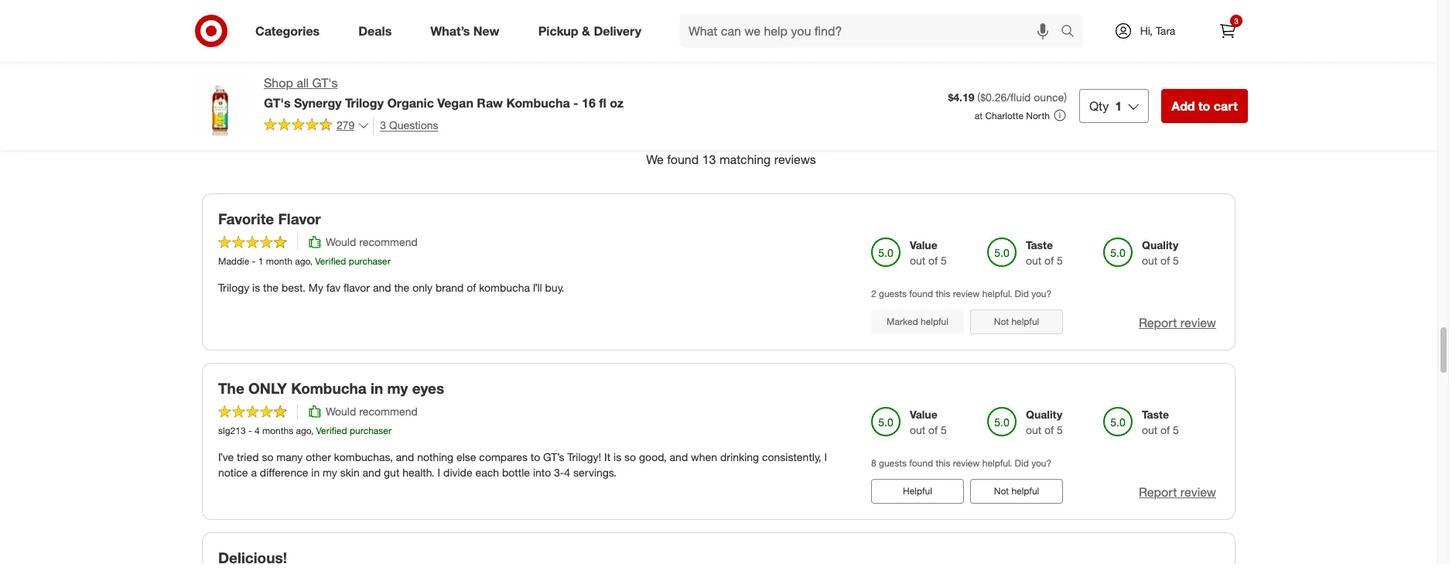 Task type: locate. For each thing, give the bounding box(es) containing it.
0 vertical spatial kombucha
[[507, 95, 570, 111]]

value out of 5
[[910, 238, 947, 267], [910, 408, 947, 436]]

1 vertical spatial found
[[910, 288, 934, 299]]

3 link
[[1211, 14, 1246, 48]]

not helpful down 8 guests found this review helpful. did you?
[[995, 485, 1040, 497]]

1 vertical spatial i
[[438, 466, 441, 479]]

compares
[[479, 450, 528, 463]]

found up marked helpful
[[910, 288, 934, 299]]

0 vertical spatial my
[[387, 379, 408, 397]]

charlotte
[[986, 110, 1024, 121]]

matching
[[720, 152, 771, 167]]

trilogy down maddie
[[218, 281, 249, 294]]

value up 2 guests found this review helpful. did you? on the right bottom
[[910, 238, 938, 251]]

0 vertical spatial report review button
[[1139, 314, 1217, 332]]

taste
[[1026, 238, 1053, 251], [1143, 408, 1170, 421]]

0 horizontal spatial kombucha
[[291, 379, 367, 397]]

ago for only
[[296, 425, 311, 436]]

ago right month
[[295, 255, 310, 267]]

2 you? from the top
[[1032, 457, 1052, 469]]

would for flavor
[[326, 235, 356, 248]]

3 for 3
[[1235, 16, 1239, 26]]

purchaser up flavor
[[349, 255, 391, 267]]

3 left questions
[[380, 118, 386, 131]]

2
[[872, 288, 877, 299]]

4 left months at the bottom left of the page
[[255, 425, 260, 436]]

not down 2 guests found this review helpful. did you? on the right bottom
[[995, 316, 1009, 327]]

2 vertical spatial found
[[910, 457, 934, 469]]

1 horizontal spatial i
[[825, 450, 828, 463]]

1 vertical spatial verified
[[315, 255, 346, 267]]

2 not helpful button from the top
[[971, 479, 1064, 504]]

recommend for favorite flavor
[[359, 235, 418, 248]]

0 horizontal spatial taste out of 5
[[1026, 238, 1064, 267]]

$0.26
[[981, 91, 1007, 104]]

health.
[[403, 466, 435, 479]]

this for favorite flavor
[[936, 288, 951, 299]]

1 vertical spatial you?
[[1032, 457, 1052, 469]]

1 vertical spatial 4
[[255, 425, 260, 436]]

reviews
[[775, 152, 817, 167]]

to up into
[[531, 450, 540, 463]]

1 vertical spatial did
[[1015, 457, 1029, 469]]

$4.19 ( $0.26 /fluid ounce )
[[949, 91, 1067, 104]]

1 vertical spatial report review button
[[1139, 484, 1217, 501]]

a right write
[[713, 35, 719, 47]]

0 vertical spatial trilogy
[[345, 95, 384, 111]]

in down other
[[311, 466, 320, 479]]

i down nothing
[[438, 466, 441, 479]]

so
[[262, 450, 274, 463], [625, 450, 636, 463]]

a
[[713, 35, 719, 47], [251, 466, 257, 479]]

helpful down 8 guests found this review helpful. did you?
[[1012, 485, 1040, 497]]

1 vertical spatial value out of 5
[[910, 408, 947, 436]]

slg213
[[218, 425, 246, 436]]

flavor
[[344, 281, 370, 294]]

0 horizontal spatial taste
[[1026, 238, 1053, 251]]

1 so from the left
[[262, 450, 274, 463]]

purchaser
[[349, 255, 391, 267], [350, 425, 392, 436]]

i
[[825, 450, 828, 463], [438, 466, 441, 479]]

0 vertical spatial -
[[574, 95, 579, 111]]

0 horizontal spatial the
[[263, 281, 279, 294]]

nothing
[[417, 450, 454, 463]]

1 helpful. from the top
[[983, 288, 1013, 299]]

2 did from the top
[[1015, 457, 1029, 469]]

kombucha left 4 star
[[507, 95, 570, 111]]

1 right qty
[[1116, 98, 1123, 114]]

months
[[262, 425, 294, 436]]

not
[[995, 316, 1009, 327], [995, 485, 1009, 497]]

1 this from the top
[[936, 288, 951, 299]]

hi, tara
[[1141, 24, 1176, 37]]

we found 13 matching reviews
[[647, 152, 817, 167]]

- for only
[[248, 425, 252, 436]]

not helpful
[[995, 316, 1040, 327], [995, 485, 1040, 497]]

4 inside i've tried so many other kombuchas, and nothing else compares to gt's trilogy! it is so good, and when drinking consistently, i notice a difference in my skin and gut health. i divide each bottle into 3-4 servings.
[[565, 466, 571, 479]]

to right add
[[1199, 98, 1211, 114]]

, up other
[[311, 425, 314, 436]]

found for the only kombucha in my eyes
[[910, 457, 934, 469]]

add to cart button
[[1162, 89, 1249, 123]]

1 horizontal spatial trilogy
[[345, 95, 384, 111]]

1 vertical spatial my
[[323, 466, 337, 479]]

not for favorite flavor
[[995, 316, 1009, 327]]

guests for favorite flavor
[[879, 288, 907, 299]]

2 value from the top
[[910, 408, 938, 421]]

1 horizontal spatial 3
[[1235, 16, 1239, 26]]

verified up other
[[316, 425, 347, 436]]

1 recommend from the top
[[359, 235, 418, 248]]

0 vertical spatial in
[[371, 379, 383, 397]]

0 vertical spatial a
[[713, 35, 719, 47]]

1 horizontal spatial in
[[371, 379, 383, 397]]

not helpful button for favorite flavor
[[971, 310, 1064, 334]]

helpful. for the only kombucha in my eyes
[[983, 457, 1013, 469]]

buy.
[[545, 281, 565, 294]]

, for flavor
[[310, 255, 313, 267]]

did for the only kombucha in my eyes
[[1015, 457, 1029, 469]]

and
[[373, 281, 391, 294], [396, 450, 414, 463], [670, 450, 688, 463], [363, 466, 381, 479]]

delivery
[[594, 23, 642, 38]]

tara
[[1156, 24, 1176, 37]]

maddie - 1 month ago , verified purchaser
[[218, 255, 391, 267]]

purchaser up kombuchas,
[[350, 425, 392, 436]]

1 report review from the top
[[1139, 315, 1217, 330]]

would recommend
[[326, 235, 418, 248], [326, 405, 418, 418]]

0 vertical spatial report review
[[1139, 315, 1217, 330]]

0 vertical spatial not helpful
[[995, 316, 1040, 327]]

else
[[457, 450, 476, 463]]

0 vertical spatial recommend
[[359, 235, 418, 248]]

1 vertical spatial would recommend
[[326, 405, 418, 418]]

1 value from the top
[[910, 238, 938, 251]]

1 would recommend from the top
[[326, 235, 418, 248]]

i right consistently,
[[825, 450, 828, 463]]

0 vertical spatial did
[[1015, 288, 1029, 299]]

0 horizontal spatial i
[[438, 466, 441, 479]]

value for favorite flavor
[[910, 238, 938, 251]]

2 report review from the top
[[1139, 484, 1217, 500]]

1 vertical spatial 3
[[380, 118, 386, 131]]

maddie
[[218, 255, 250, 267]]

helpful right marked
[[921, 316, 949, 327]]

0 horizontal spatial a
[[251, 466, 257, 479]]

all
[[297, 75, 309, 91]]

1 vertical spatial taste out of 5
[[1143, 408, 1180, 436]]

this
[[936, 288, 951, 299], [936, 457, 951, 469]]

2 horizontal spatial 4
[[573, 100, 578, 112]]

purchaser for the only kombucha in my eyes
[[350, 425, 392, 436]]

2 vertical spatial -
[[248, 425, 252, 436]]

only
[[249, 379, 287, 397]]

brand
[[436, 281, 464, 294]]

1 horizontal spatial the
[[394, 281, 410, 294]]

1 you? from the top
[[1032, 288, 1052, 299]]

2 so from the left
[[625, 450, 636, 463]]

2 would from the top
[[326, 405, 356, 418]]

0 horizontal spatial in
[[311, 466, 320, 479]]

trilogy!
[[568, 450, 602, 463]]

0 horizontal spatial is
[[252, 281, 260, 294]]

1 vertical spatial would
[[326, 405, 356, 418]]

value out of 5 for favorite flavor
[[910, 238, 947, 267]]

1 did from the top
[[1015, 288, 1029, 299]]

0 vertical spatial 4
[[573, 100, 578, 112]]

0 vertical spatial guests
[[879, 288, 907, 299]]

found for favorite flavor
[[910, 288, 934, 299]]

out
[[910, 254, 926, 267], [1026, 254, 1042, 267], [1143, 254, 1158, 267], [910, 423, 926, 436], [1026, 423, 1042, 436], [1143, 423, 1158, 436]]

1 horizontal spatial to
[[1199, 98, 1211, 114]]

1 left month
[[258, 255, 263, 267]]

4 left star
[[573, 100, 578, 112]]

0 horizontal spatial 1
[[258, 255, 263, 267]]

categories
[[255, 23, 320, 38]]

and right flavor
[[373, 281, 391, 294]]

0 vertical spatial is
[[252, 281, 260, 294]]

0 horizontal spatial so
[[262, 450, 274, 463]]

so left good,
[[625, 450, 636, 463]]

kombucha up slg213 - 4 months ago , verified purchaser
[[291, 379, 367, 397]]

-
[[574, 95, 579, 111], [252, 255, 256, 267], [248, 425, 252, 436]]

1 not helpful button from the top
[[971, 310, 1064, 334]]

2 report from the top
[[1139, 484, 1178, 500]]

what's new link
[[417, 14, 519, 48]]

found up helpful
[[910, 457, 934, 469]]

drinking
[[721, 450, 759, 463]]

3-
[[554, 466, 565, 479]]

guests right 8
[[879, 457, 907, 469]]

1 vertical spatial a
[[251, 466, 257, 479]]

guests right "2"
[[879, 288, 907, 299]]

1 vertical spatial guests
[[879, 457, 907, 469]]

not helpful button
[[971, 310, 1064, 334], [971, 479, 1064, 504]]

a inside button
[[713, 35, 719, 47]]

what's
[[431, 23, 470, 38]]

helpful down 2 guests found this review helpful. did you? on the right bottom
[[1012, 316, 1040, 327]]

3 questions link
[[373, 117, 439, 134]]

1 value out of 5 from the top
[[910, 238, 947, 267]]

1 horizontal spatial is
[[614, 450, 622, 463]]

, up my
[[310, 255, 313, 267]]

oz
[[610, 95, 624, 111]]

did
[[1015, 288, 1029, 299], [1015, 457, 1029, 469]]

helpful.
[[983, 288, 1013, 299], [983, 457, 1013, 469]]

1 vertical spatial recommend
[[359, 405, 418, 418]]

1 report from the top
[[1139, 315, 1178, 330]]

1 guests from the top
[[879, 288, 907, 299]]

tried
[[237, 450, 259, 463]]

1 report review button from the top
[[1139, 314, 1217, 332]]

report for the only kombucha in my eyes
[[1139, 484, 1178, 500]]

ago for flavor
[[295, 255, 310, 267]]

1 vertical spatial not helpful
[[995, 485, 1040, 497]]

not helpful for favorite flavor
[[995, 316, 1040, 327]]

recommend up the trilogy is the best. my fav flavor and the only brand of kombucha i'll buy.
[[359, 235, 418, 248]]

a down tried
[[251, 466, 257, 479]]

we
[[647, 152, 664, 167]]

0 horizontal spatial trilogy
[[218, 281, 249, 294]]

is left best.
[[252, 281, 260, 294]]

gt's up synergy
[[312, 75, 338, 91]]

1 vertical spatial quality out of 5
[[1026, 408, 1064, 436]]

not down 8 guests found this review helpful. did you?
[[995, 485, 1009, 497]]

1 vertical spatial to
[[531, 450, 540, 463]]

at charlotte north
[[975, 110, 1050, 121]]

0 vertical spatial not
[[995, 316, 1009, 327]]

report review button
[[1139, 314, 1217, 332], [1139, 484, 1217, 501]]

1
[[1116, 98, 1123, 114], [258, 255, 263, 267]]

write
[[688, 35, 711, 47]]

2 report review button from the top
[[1139, 484, 1217, 501]]

1 vertical spatial not
[[995, 485, 1009, 497]]

1 vertical spatial kombucha
[[291, 379, 367, 397]]

- left star
[[574, 95, 579, 111]]

other
[[306, 450, 331, 463]]

this up marked helpful
[[936, 288, 951, 299]]

i'll
[[533, 281, 542, 294]]

0 vertical spatial value
[[910, 238, 938, 251]]

this for the only kombucha in my eyes
[[936, 457, 951, 469]]

review
[[721, 35, 750, 47], [954, 288, 980, 299], [1181, 315, 1217, 330], [954, 457, 980, 469], [1181, 484, 1217, 500]]

0 vertical spatial purchaser
[[349, 255, 391, 267]]

report review button for the only kombucha in my eyes
[[1139, 484, 1217, 501]]

would recommend up flavor
[[326, 235, 418, 248]]

not helpful button down 8 guests found this review helpful. did you?
[[971, 479, 1064, 504]]

2 the from the left
[[394, 281, 410, 294]]

2 vertical spatial verified
[[316, 425, 347, 436]]

0 horizontal spatial to
[[531, 450, 540, 463]]

verified for flavor
[[315, 255, 346, 267]]

so right tried
[[262, 450, 274, 463]]

2 not from the top
[[995, 485, 1009, 497]]

2 recommend from the top
[[359, 405, 418, 418]]

1 vertical spatial 1
[[258, 255, 263, 267]]

many
[[277, 450, 303, 463]]

0 vertical spatial would recommend
[[326, 235, 418, 248]]

verified for only
[[316, 425, 347, 436]]

value
[[910, 238, 938, 251], [910, 408, 938, 421]]

1 vertical spatial in
[[311, 466, 320, 479]]

value for the only kombucha in my eyes
[[910, 408, 938, 421]]

cart
[[1214, 98, 1239, 114]]

at
[[975, 110, 983, 121]]

new
[[474, 23, 500, 38]]

1 horizontal spatial quality out of 5
[[1143, 238, 1180, 267]]

0 vertical spatial 1
[[1116, 98, 1123, 114]]

2 not helpful from the top
[[995, 485, 1040, 497]]

0 horizontal spatial gt's
[[264, 95, 291, 111]]

would recommend up kombuchas,
[[326, 405, 418, 418]]

1 vertical spatial purchaser
[[350, 425, 392, 436]]

in inside i've tried so many other kombuchas, and nothing else compares to gt's trilogy! it is so good, and when drinking consistently, i notice a difference in my skin and gut health. i divide each bottle into 3-4 servings.
[[311, 466, 320, 479]]

a inside i've tried so many other kombuchas, and nothing else compares to gt's trilogy! it is so good, and when drinking consistently, i notice a difference in my skin and gut health. i divide each bottle into 3-4 servings.
[[251, 466, 257, 479]]

- right slg213
[[248, 425, 252, 436]]

would down the only kombucha in my eyes
[[326, 405, 356, 418]]

0 vertical spatial report
[[1139, 315, 1178, 330]]

1 vertical spatial -
[[252, 255, 256, 267]]

to inside i've tried so many other kombuchas, and nothing else compares to gt's trilogy! it is so good, and when drinking consistently, i notice a difference in my skin and gut health. i divide each bottle into 3-4 servings.
[[531, 450, 540, 463]]

my down other
[[323, 466, 337, 479]]

recommend
[[359, 235, 418, 248], [359, 405, 418, 418]]

would up maddie - 1 month ago , verified purchaser
[[326, 235, 356, 248]]

the left best.
[[263, 281, 279, 294]]

0 horizontal spatial 3
[[380, 118, 386, 131]]

taste out of 5
[[1026, 238, 1064, 267], [1143, 408, 1180, 436]]

report review
[[1139, 315, 1217, 330], [1139, 484, 1217, 500]]

2 helpful. from the top
[[983, 457, 1013, 469]]

recommend down eyes
[[359, 405, 418, 418]]

this up helpful button in the right bottom of the page
[[936, 457, 951, 469]]

synergy
[[294, 95, 342, 111]]

0 vertical spatial this
[[936, 288, 951, 299]]

pickup & delivery link
[[525, 14, 661, 48]]

1 vertical spatial ago
[[296, 425, 311, 436]]

verified up fav
[[315, 255, 346, 267]]

value up 8 guests found this review helpful. did you?
[[910, 408, 938, 421]]

verified right the verified purchases checkbox
[[1134, 91, 1175, 106]]

1 vertical spatial quality
[[1026, 408, 1063, 421]]

0 horizontal spatial my
[[323, 466, 337, 479]]

1 horizontal spatial quality
[[1143, 238, 1179, 251]]

quality out of 5
[[1143, 238, 1180, 267], [1026, 408, 1064, 436]]

raw
[[477, 95, 503, 111]]

recommend for the only kombucha in my eyes
[[359, 405, 418, 418]]

- inside shop all gt's gt's synergy trilogy organic vegan raw kombucha - 16 fl oz
[[574, 95, 579, 111]]

0 vertical spatial 3
[[1235, 16, 1239, 26]]

quality
[[1143, 238, 1179, 251], [1026, 408, 1063, 421]]

would recommend for the only kombucha in my eyes
[[326, 405, 418, 418]]

0 vertical spatial ,
[[310, 255, 313, 267]]

is right it
[[614, 450, 622, 463]]

0 vertical spatial verified
[[1134, 91, 1175, 106]]

not helpful button down 2 guests found this review helpful. did you? on the right bottom
[[971, 310, 1064, 334]]

in left eyes
[[371, 379, 383, 397]]

not helpful down 2 guests found this review helpful. did you? on the right bottom
[[995, 316, 1040, 327]]

value out of 5 up 2 guests found this review helpful. did you? on the right bottom
[[910, 238, 947, 267]]

0 vertical spatial gt's
[[312, 75, 338, 91]]

2 value out of 5 from the top
[[910, 408, 947, 436]]

- right maddie
[[252, 255, 256, 267]]

2 guests from the top
[[879, 457, 907, 469]]

1 vertical spatial trilogy
[[218, 281, 249, 294]]

,
[[310, 255, 313, 267], [311, 425, 314, 436]]

2 vertical spatial 4
[[565, 466, 571, 479]]

gt's down shop
[[264, 95, 291, 111]]

1 not from the top
[[995, 316, 1009, 327]]

4 down gt's
[[565, 466, 571, 479]]

kombucha inside shop all gt's gt's synergy trilogy organic vegan raw kombucha - 16 fl oz
[[507, 95, 570, 111]]

1 not helpful from the top
[[995, 316, 1040, 327]]

did for favorite flavor
[[1015, 288, 1029, 299]]

verified purchases
[[1134, 91, 1236, 106]]

guests
[[879, 288, 907, 299], [879, 457, 907, 469]]

1 horizontal spatial kombucha
[[507, 95, 570, 111]]

ago right months at the bottom left of the page
[[296, 425, 311, 436]]

found
[[667, 152, 699, 167], [910, 288, 934, 299], [910, 457, 934, 469]]

trilogy up 279
[[345, 95, 384, 111]]

0 vertical spatial taste out of 5
[[1026, 238, 1064, 267]]

the
[[263, 281, 279, 294], [394, 281, 410, 294]]

is inside i've tried so many other kombuchas, and nothing else compares to gt's trilogy! it is so good, and when drinking consistently, i notice a difference in my skin and gut health. i divide each bottle into 3-4 servings.
[[614, 450, 622, 463]]

the left only at the left
[[394, 281, 410, 294]]

3 questions
[[380, 118, 439, 131]]

- for flavor
[[252, 255, 256, 267]]

3 for 3 questions
[[380, 118, 386, 131]]

1 vertical spatial helpful.
[[983, 457, 1013, 469]]

value out of 5 up 8 guests found this review helpful. did you?
[[910, 408, 947, 436]]

my left eyes
[[387, 379, 408, 397]]

3 right tara
[[1235, 16, 1239, 26]]

you? for the only kombucha in my eyes
[[1032, 457, 1052, 469]]

1 vertical spatial this
[[936, 457, 951, 469]]

1 would from the top
[[326, 235, 356, 248]]

0 vertical spatial would
[[326, 235, 356, 248]]

2 would recommend from the top
[[326, 405, 418, 418]]

1 vertical spatial not helpful button
[[971, 479, 1064, 504]]

0 vertical spatial ago
[[295, 255, 310, 267]]

found left 13
[[667, 152, 699, 167]]

1 horizontal spatial 4
[[565, 466, 571, 479]]

2 this from the top
[[936, 457, 951, 469]]



Task type: describe. For each thing, give the bounding box(es) containing it.
image of gt's synergy trilogy organic vegan raw kombucha - 16 fl oz image
[[190, 74, 252, 136]]

gt's
[[543, 450, 565, 463]]

trilogy inside shop all gt's gt's synergy trilogy organic vegan raw kombucha - 16 fl oz
[[345, 95, 384, 111]]

slg213 - 4 months ago , verified purchaser
[[218, 425, 392, 436]]

marked helpful button
[[872, 310, 965, 334]]

&
[[582, 23, 591, 38]]

divide
[[444, 466, 473, 479]]

helpful for favorite flavor
[[1012, 316, 1040, 327]]

gut
[[384, 466, 400, 479]]

What can we help you find? suggestions appear below search field
[[680, 14, 1065, 48]]

8 guests found this review helpful. did you?
[[872, 457, 1052, 469]]

report for favorite flavor
[[1139, 315, 1178, 330]]

bottle
[[502, 466, 530, 479]]

i've
[[218, 450, 234, 463]]

1 horizontal spatial gt's
[[312, 75, 338, 91]]

favorite
[[218, 210, 274, 228]]

marked helpful
[[887, 316, 949, 327]]

servings.
[[574, 466, 617, 479]]

279
[[337, 119, 355, 132]]

2 guests found this review helpful. did you?
[[872, 288, 1052, 299]]

add to cart
[[1172, 98, 1239, 114]]

difference
[[260, 466, 308, 479]]

report review for favorite flavor
[[1139, 315, 1217, 330]]

/fluid
[[1007, 91, 1031, 104]]

and up gut
[[396, 450, 414, 463]]

my
[[309, 281, 324, 294]]

write a review
[[688, 35, 750, 47]]

guests for the only kombucha in my eyes
[[879, 457, 907, 469]]

deals
[[359, 23, 392, 38]]

purchaser for favorite flavor
[[349, 255, 391, 267]]

0 vertical spatial taste
[[1026, 238, 1053, 251]]

279 link
[[264, 117, 370, 136]]

would for only
[[326, 405, 356, 418]]

4 star
[[573, 100, 596, 112]]

favorite flavor
[[218, 210, 321, 228]]

kombuchas,
[[334, 450, 393, 463]]

would recommend for favorite flavor
[[326, 235, 418, 248]]

1 horizontal spatial 1
[[1116, 98, 1123, 114]]

not helpful for the only kombucha in my eyes
[[995, 485, 1040, 497]]

0 vertical spatial found
[[667, 152, 699, 167]]

helpful
[[903, 485, 933, 497]]

organic
[[387, 95, 434, 111]]

helpful inside button
[[921, 316, 949, 327]]

when
[[691, 450, 718, 463]]

0 vertical spatial quality
[[1143, 238, 1179, 251]]

helpful button
[[872, 479, 965, 504]]

you? for favorite flavor
[[1032, 288, 1052, 299]]

report review for the only kombucha in my eyes
[[1139, 484, 1217, 500]]

flavor
[[278, 210, 321, 228]]

(
[[978, 91, 981, 104]]

and down kombuchas,
[[363, 466, 381, 479]]

not helpful button for the only kombucha in my eyes
[[971, 479, 1064, 504]]

and left the when
[[670, 450, 688, 463]]

the only kombucha in my eyes
[[218, 379, 444, 397]]

search
[[1054, 24, 1092, 40]]

16
[[582, 95, 596, 111]]

add
[[1172, 98, 1196, 114]]

0 horizontal spatial 4
[[255, 425, 260, 436]]

my inside i've tried so many other kombuchas, and nothing else compares to gt's trilogy! it is so good, and when drinking consistently, i notice a difference in my skin and gut health. i divide each bottle into 3-4 servings.
[[323, 466, 337, 479]]

pickup
[[538, 23, 579, 38]]

best.
[[282, 281, 306, 294]]

marked
[[887, 316, 919, 327]]

vegan
[[438, 95, 474, 111]]

notice
[[218, 466, 248, 479]]

, for only
[[311, 425, 314, 436]]

report review button for favorite flavor
[[1139, 314, 1217, 332]]

1 the from the left
[[263, 281, 279, 294]]

ounce
[[1034, 91, 1064, 104]]

each
[[476, 466, 499, 479]]

deals link
[[345, 14, 411, 48]]

good,
[[639, 450, 667, 463]]

to inside button
[[1199, 98, 1211, 114]]

consistently,
[[762, 450, 822, 463]]

13
[[703, 152, 716, 167]]

8
[[872, 457, 877, 469]]

1 vertical spatial gt's
[[264, 95, 291, 111]]

0 horizontal spatial quality
[[1026, 408, 1063, 421]]

only
[[413, 281, 433, 294]]

questions
[[389, 118, 439, 131]]

into
[[533, 466, 551, 479]]

helpful. for favorite flavor
[[983, 288, 1013, 299]]

purchases
[[1179, 91, 1236, 106]]

)
[[1064, 91, 1067, 104]]

qty
[[1090, 98, 1109, 114]]

star
[[581, 100, 596, 112]]

0 vertical spatial i
[[825, 450, 828, 463]]

4 star button
[[566, 94, 616, 119]]

1 horizontal spatial taste
[[1143, 408, 1170, 421]]

categories link
[[242, 14, 339, 48]]

month
[[266, 255, 293, 267]]

eyes
[[412, 379, 444, 397]]

Verified purchases checkbox
[[1112, 91, 1128, 106]]

1 horizontal spatial taste out of 5
[[1143, 408, 1180, 436]]

it
[[605, 450, 611, 463]]

4 inside button
[[573, 100, 578, 112]]

helpful for the only kombucha in my eyes
[[1012, 485, 1040, 497]]

i've tried so many other kombuchas, and nothing else compares to gt's trilogy! it is so good, and when drinking consistently, i notice a difference in my skin and gut health. i divide each bottle into 3-4 servings.
[[218, 450, 828, 479]]

fl
[[599, 95, 607, 111]]

not for the only kombucha in my eyes
[[995, 485, 1009, 497]]

shop all gt's gt's synergy trilogy organic vegan raw kombucha - 16 fl oz
[[264, 75, 624, 111]]

kombucha
[[479, 281, 530, 294]]

write a review button
[[681, 29, 757, 54]]

what's new
[[431, 23, 500, 38]]

fav
[[327, 281, 341, 294]]

0 horizontal spatial quality out of 5
[[1026, 408, 1064, 436]]

search button
[[1054, 14, 1092, 51]]

value out of 5 for the only kombucha in my eyes
[[910, 408, 947, 436]]

skin
[[340, 466, 360, 479]]

trilogy is the best. my fav flavor and the only brand of kombucha i'll buy.
[[218, 281, 565, 294]]

qty 1
[[1090, 98, 1123, 114]]

1 horizontal spatial my
[[387, 379, 408, 397]]

$4.19
[[949, 91, 975, 104]]



Task type: vqa. For each thing, say whether or not it's contained in the screenshot.
Trilogy!
yes



